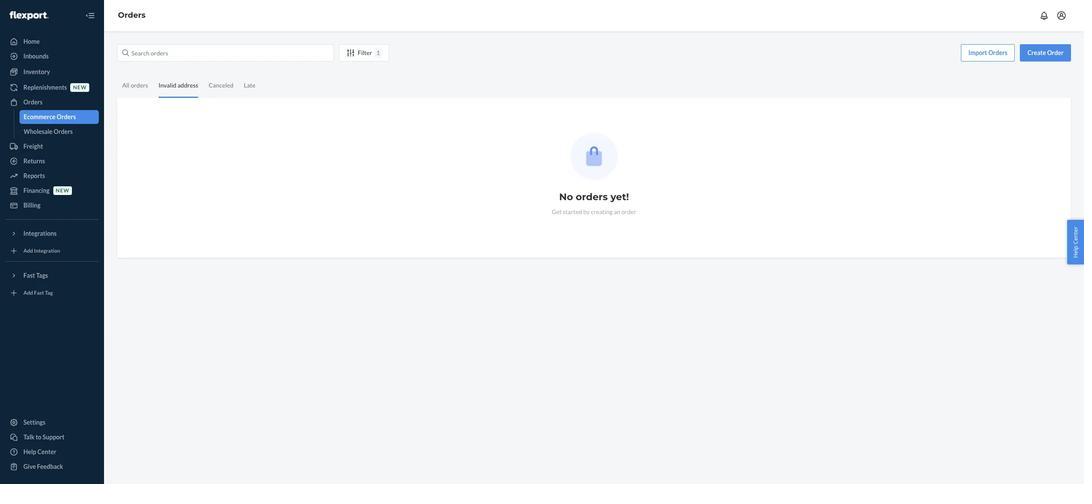 Task type: vqa. For each thing, say whether or not it's contained in the screenshot.
days.
no



Task type: locate. For each thing, give the bounding box(es) containing it.
orders inside button
[[989, 49, 1008, 56]]

returns link
[[5, 154, 99, 168]]

orders for no
[[576, 191, 608, 203]]

1 vertical spatial orders
[[576, 191, 608, 203]]

new down reports link
[[56, 188, 69, 194]]

reports link
[[5, 169, 99, 183]]

add integration
[[23, 248, 60, 254]]

0 horizontal spatial help
[[23, 448, 36, 456]]

1 horizontal spatial help
[[1072, 246, 1080, 258]]

add for add fast tag
[[23, 290, 33, 296]]

0 horizontal spatial new
[[56, 188, 69, 194]]

new
[[73, 84, 87, 91], [56, 188, 69, 194]]

help inside help center button
[[1072, 246, 1080, 258]]

add down fast tags
[[23, 290, 33, 296]]

orders right all
[[131, 82, 148, 89]]

1 add from the top
[[23, 248, 33, 254]]

orders up get started by creating an order
[[576, 191, 608, 203]]

home link
[[5, 35, 99, 49]]

started
[[563, 208, 582, 216]]

invalid address
[[159, 82, 198, 89]]

1 horizontal spatial help center
[[1072, 226, 1080, 258]]

center
[[1072, 226, 1080, 244], [38, 448, 56, 456]]

0 vertical spatial help center
[[1072, 226, 1080, 258]]

0 vertical spatial add
[[23, 248, 33, 254]]

add inside add integration link
[[23, 248, 33, 254]]

1 vertical spatial add
[[23, 290, 33, 296]]

0 vertical spatial orders link
[[118, 10, 146, 20]]

1 vertical spatial help
[[23, 448, 36, 456]]

import orders
[[969, 49, 1008, 56]]

new for replenishments
[[73, 84, 87, 91]]

1
[[377, 49, 380, 56]]

add fast tag
[[23, 290, 53, 296]]

give
[[23, 463, 36, 471]]

1 horizontal spatial orders
[[576, 191, 608, 203]]

fast
[[23, 272, 35, 279], [34, 290, 44, 296]]

1 vertical spatial help center
[[23, 448, 56, 456]]

new down inventory link
[[73, 84, 87, 91]]

reports
[[23, 172, 45, 180]]

0 vertical spatial new
[[73, 84, 87, 91]]

fast left tag
[[34, 290, 44, 296]]

invalid
[[159, 82, 176, 89]]

0 vertical spatial help
[[1072, 246, 1080, 258]]

1 vertical spatial center
[[38, 448, 56, 456]]

orders up wholesale orders link
[[57, 113, 76, 121]]

center inside button
[[1072, 226, 1080, 244]]

close navigation image
[[85, 10, 95, 21]]

1 vertical spatial new
[[56, 188, 69, 194]]

orders link
[[118, 10, 146, 20], [5, 95, 99, 109]]

add left the integration
[[23, 248, 33, 254]]

orders right import
[[989, 49, 1008, 56]]

give feedback
[[23, 463, 63, 471]]

settings link
[[5, 416, 99, 430]]

inbounds link
[[5, 49, 99, 63]]

add inside add fast tag link
[[23, 290, 33, 296]]

0 vertical spatial orders
[[131, 82, 148, 89]]

add fast tag link
[[5, 286, 99, 300]]

all orders
[[122, 82, 148, 89]]

0 vertical spatial fast
[[23, 272, 35, 279]]

settings
[[23, 419, 46, 426]]

orders down ecommerce orders link
[[54, 128, 73, 135]]

orders for import orders
[[989, 49, 1008, 56]]

fast tags button
[[5, 269, 99, 283]]

orders
[[118, 10, 146, 20], [989, 49, 1008, 56], [23, 98, 43, 106], [57, 113, 76, 121], [54, 128, 73, 135]]

help
[[1072, 246, 1080, 258], [23, 448, 36, 456]]

add
[[23, 248, 33, 254], [23, 290, 33, 296]]

fast left tags
[[23, 272, 35, 279]]

canceled
[[209, 82, 234, 89]]

2 add from the top
[[23, 290, 33, 296]]

1 vertical spatial fast
[[34, 290, 44, 296]]

0 vertical spatial center
[[1072, 226, 1080, 244]]

to
[[36, 434, 41, 441]]

1 horizontal spatial new
[[73, 84, 87, 91]]

0 horizontal spatial orders
[[131, 82, 148, 89]]

replenishments
[[23, 84, 67, 91]]

new for financing
[[56, 188, 69, 194]]

freight link
[[5, 140, 99, 154]]

help center
[[1072, 226, 1080, 258], [23, 448, 56, 456]]

inventory link
[[5, 65, 99, 79]]

orders link up search icon
[[118, 10, 146, 20]]

talk to support
[[23, 434, 64, 441]]

give feedback button
[[5, 460, 99, 474]]

orders
[[131, 82, 148, 89], [576, 191, 608, 203]]

1 vertical spatial orders link
[[5, 95, 99, 109]]

fast inside fast tags dropdown button
[[23, 272, 35, 279]]

1 horizontal spatial center
[[1072, 226, 1080, 244]]

inventory
[[23, 68, 50, 75]]

orders link up the ecommerce orders
[[5, 95, 99, 109]]

feedback
[[37, 463, 63, 471]]

inbounds
[[23, 52, 49, 60]]

1 horizontal spatial orders link
[[118, 10, 146, 20]]

all
[[122, 82, 130, 89]]



Task type: describe. For each thing, give the bounding box(es) containing it.
freight
[[23, 143, 43, 150]]

fast inside add fast tag link
[[34, 290, 44, 296]]

empty list image
[[571, 133, 618, 180]]

import orders button
[[962, 44, 1015, 62]]

help center link
[[5, 445, 99, 459]]

orders for ecommerce orders
[[57, 113, 76, 121]]

integrations
[[23, 230, 57, 237]]

orders for all
[[131, 82, 148, 89]]

ecommerce orders
[[24, 113, 76, 121]]

add integration link
[[5, 244, 99, 258]]

help center inside button
[[1072, 226, 1080, 258]]

get
[[552, 208, 562, 216]]

support
[[43, 434, 64, 441]]

help center button
[[1068, 220, 1085, 264]]

Search orders text field
[[117, 44, 334, 62]]

order
[[622, 208, 637, 216]]

financing
[[23, 187, 50, 194]]

search image
[[122, 49, 129, 56]]

orders for wholesale orders
[[54, 128, 73, 135]]

help inside the help center link
[[23, 448, 36, 456]]

create
[[1028, 49, 1047, 56]]

talk
[[23, 434, 34, 441]]

open notifications image
[[1040, 10, 1050, 21]]

by
[[584, 208, 590, 216]]

creating
[[591, 208, 613, 216]]

returns
[[23, 157, 45, 165]]

create order link
[[1021, 44, 1072, 62]]

ecommerce
[[24, 113, 56, 121]]

home
[[23, 38, 40, 45]]

billing
[[23, 202, 41, 209]]

tag
[[45, 290, 53, 296]]

filter 1
[[358, 49, 380, 56]]

no
[[559, 191, 573, 203]]

filter
[[358, 49, 372, 56]]

flexport logo image
[[10, 11, 48, 20]]

add for add integration
[[23, 248, 33, 254]]

wholesale orders
[[24, 128, 73, 135]]

open account menu image
[[1057, 10, 1067, 21]]

create order
[[1028, 49, 1064, 56]]

yet!
[[611, 191, 629, 203]]

integration
[[34, 248, 60, 254]]

0 horizontal spatial orders link
[[5, 95, 99, 109]]

fast tags
[[23, 272, 48, 279]]

tags
[[36, 272, 48, 279]]

talk to support button
[[5, 431, 99, 445]]

0 horizontal spatial center
[[38, 448, 56, 456]]

integrations button
[[5, 227, 99, 241]]

an
[[614, 208, 621, 216]]

wholesale orders link
[[19, 125, 99, 139]]

late
[[244, 82, 256, 89]]

no orders yet!
[[559, 191, 629, 203]]

orders up search icon
[[118, 10, 146, 20]]

order
[[1048, 49, 1064, 56]]

import
[[969, 49, 988, 56]]

get started by creating an order
[[552, 208, 637, 216]]

orders up ecommerce at the top left of the page
[[23, 98, 43, 106]]

ecommerce orders link
[[19, 110, 99, 124]]

billing link
[[5, 199, 99, 213]]

0 horizontal spatial help center
[[23, 448, 56, 456]]

wholesale
[[24, 128, 53, 135]]

address
[[178, 82, 198, 89]]



